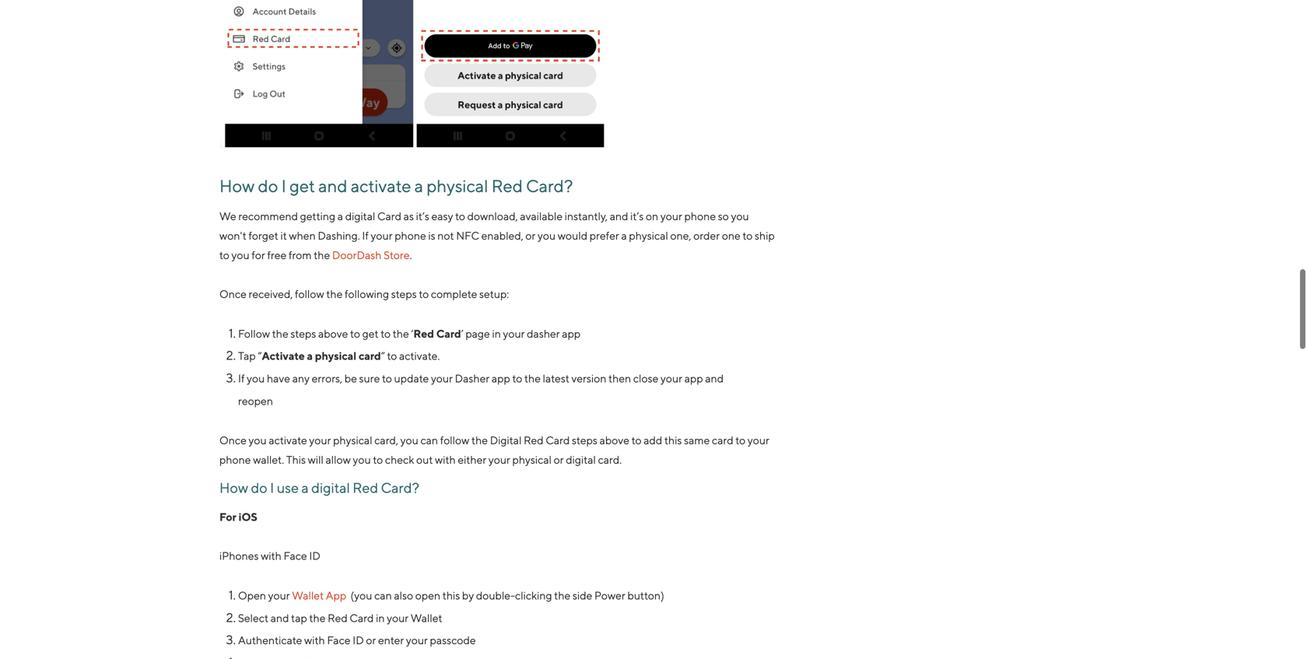 Task type: locate. For each thing, give the bounding box(es) containing it.
i for use
[[270, 469, 274, 486]]

physical down digital
[[512, 443, 552, 456]]

red right digital
[[524, 424, 544, 437]]

phone up .
[[395, 219, 426, 232]]

do up recommend
[[258, 166, 278, 186]]

and up same
[[705, 362, 724, 375]]

0 horizontal spatial activate
[[269, 424, 307, 437]]

can up out
[[421, 424, 438, 437]]

following
[[345, 277, 389, 290]]

1 how from the top
[[219, 166, 255, 186]]

0 vertical spatial or
[[526, 219, 536, 232]]

with for iphones with face id
[[261, 539, 282, 552]]

or inside once you activate your physical card, you can follow the digital red card steps above to add this same card to your phone wallet. this will allow you to check out with either your physical or digital card.
[[554, 443, 564, 456]]

steps
[[391, 277, 417, 290], [291, 317, 316, 330], [572, 424, 598, 437]]

id up wallet app link
[[309, 539, 320, 552]]

physical down the on
[[629, 219, 668, 232]]

instantly,
[[565, 200, 608, 212]]

1 vertical spatial do
[[251, 469, 267, 486]]

once you activate your physical card, you can follow the digital red card steps above to add this same card to your phone wallet. this will allow you to check out with either your physical or digital card.
[[219, 424, 770, 456]]

0 vertical spatial can
[[421, 424, 438, 437]]

steps up the activate
[[291, 317, 316, 330]]

1 horizontal spatial wallet
[[411, 601, 442, 614]]

physical inside 'we recommend getting a digital card as it's easy to download, available instantly, and it's on your phone so you won't forget it when dashing. if your phone is not nfc enabled, or you would prefer a physical one, order one to ship to you for free from the'
[[629, 219, 668, 232]]

with right out
[[435, 443, 456, 456]]

1 vertical spatial id
[[353, 624, 364, 637]]

it's right as
[[416, 200, 429, 212]]

card.
[[598, 443, 622, 456]]

physical
[[427, 166, 488, 186], [629, 219, 668, 232], [315, 339, 356, 352], [333, 424, 372, 437], [512, 443, 552, 456]]

the inside 'we recommend getting a digital card as it's easy to download, available instantly, and it's on your phone so you won't forget it when dashing. if your phone is not nfc enabled, or you would prefer a physical one, order one to ship to you for free from the'
[[314, 238, 330, 251]]

can inside once you activate your physical card, you can follow the digital red card steps above to add this same card to your phone wallet. this will allow you to check out with either your physical or digital card.
[[421, 424, 438, 437]]

to right easy
[[455, 200, 465, 212]]

0 vertical spatial if
[[362, 219, 369, 232]]

1 vertical spatial digital
[[566, 443, 596, 456]]

in
[[492, 317, 501, 330], [376, 601, 385, 614]]

i for get
[[281, 166, 286, 186]]

1 horizontal spatial above
[[600, 424, 630, 437]]

0 vertical spatial phone
[[684, 200, 716, 212]]

won't
[[219, 219, 247, 232]]

1 vertical spatial i
[[270, 469, 274, 486]]

activate up as
[[351, 166, 411, 186]]

can left also
[[374, 579, 392, 592]]

page
[[466, 317, 490, 330]]

steps right following
[[391, 277, 417, 290]]

once inside once you activate your physical card, you can follow the digital red card steps above to add this same card to your phone wallet. this will allow you to check out with either your physical or digital card.
[[219, 424, 247, 437]]

0 vertical spatial face
[[284, 539, 307, 552]]

wallet down open
[[411, 601, 442, 614]]

0 vertical spatial above
[[318, 317, 348, 330]]

0 horizontal spatial or
[[366, 624, 376, 637]]

1 vertical spatial with
[[261, 539, 282, 552]]

steps inside once you activate your physical card, you can follow the digital red card steps above to add this same card to your phone wallet. this will allow you to check out with either your physical or digital card.
[[572, 424, 598, 437]]

0 horizontal spatial get
[[290, 166, 315, 186]]

user-added image image
[[219, 0, 609, 138]]

phone inside once you activate your physical card, you can follow the digital red card steps above to add this same card to your phone wallet. this will allow you to check out with either your physical or digital card.
[[219, 443, 251, 456]]

with down tap
[[304, 624, 325, 637]]

or left enter
[[366, 624, 376, 637]]

1 vertical spatial activate
[[269, 424, 307, 437]]

1 vertical spatial get
[[362, 317, 379, 330]]

id
[[309, 539, 320, 552], [353, 624, 364, 637]]

to right same
[[736, 424, 746, 437]]

the up either
[[472, 424, 488, 437]]

above inside once you activate your physical card, you can follow the digital red card steps above to add this same card to your phone wallet. this will allow you to check out with either your physical or digital card.
[[600, 424, 630, 437]]

2 horizontal spatial with
[[435, 443, 456, 456]]

it's
[[416, 200, 429, 212], [630, 200, 644, 212]]

the left following
[[326, 277, 343, 290]]

once down reopen
[[219, 424, 247, 437]]

0 horizontal spatial it's
[[416, 200, 429, 212]]

1 horizontal spatial i
[[281, 166, 286, 186]]

how up we
[[219, 166, 255, 186]]

0 vertical spatial do
[[258, 166, 278, 186]]

1 vertical spatial in
[[376, 601, 385, 614]]

digital up dashing.
[[345, 200, 375, 212]]

card inside once you activate your physical card, you can follow the digital red card steps above to add this same card to your phone wallet. this will allow you to check out with either your physical or digital card.
[[712, 424, 734, 437]]

how for how do i get and activate a physical red card?
[[219, 166, 255, 186]]

do
[[258, 166, 278, 186], [251, 469, 267, 486]]

1 vertical spatial steps
[[291, 317, 316, 330]]

face
[[284, 539, 307, 552], [327, 624, 351, 637]]

how for how do i use a digital red card?
[[219, 469, 248, 486]]

follow right received,
[[295, 277, 324, 290]]

above up card. in the left bottom of the page
[[600, 424, 630, 437]]

0 vertical spatial i
[[281, 166, 286, 186]]

0 vertical spatial follow
[[295, 277, 324, 290]]

2 once from the top
[[219, 424, 247, 437]]

to right sure
[[382, 362, 392, 375]]

once left received,
[[219, 277, 247, 290]]

if down tap on the left of the page
[[238, 362, 245, 375]]

digital inside 'we recommend getting a digital card as it's easy to download, available instantly, and it's on your phone so you won't forget it when dashing. if your phone is not nfc enabled, or you would prefer a physical one, order one to ship to you for free from the'
[[345, 200, 375, 212]]

the inside once you activate your physical card, you can follow the digital red card steps above to add this same card to your phone wallet. this will allow you to check out with either your physical or digital card.
[[472, 424, 488, 437]]

card? down check
[[381, 469, 419, 486]]

0 horizontal spatial with
[[261, 539, 282, 552]]

0 vertical spatial with
[[435, 443, 456, 456]]

this left 'by'
[[443, 579, 460, 592]]

above up 'tap " activate a physical card " to activate.'
[[318, 317, 348, 330]]

1 vertical spatial how
[[219, 469, 248, 486]]

1 horizontal spatial if
[[362, 219, 369, 232]]

face down select and tap the red card in your wallet
[[327, 624, 351, 637]]

get
[[290, 166, 315, 186], [362, 317, 379, 330]]

card right digital
[[546, 424, 570, 437]]

to right '"'
[[387, 339, 397, 352]]

card?
[[526, 166, 573, 186], [381, 469, 419, 486]]

activate up this
[[269, 424, 307, 437]]

activate
[[351, 166, 411, 186], [269, 424, 307, 437]]

card down the (you
[[350, 601, 374, 614]]

order
[[694, 219, 720, 232]]

update
[[394, 362, 429, 375]]

forget
[[249, 219, 278, 232]]

0 horizontal spatial i
[[270, 469, 274, 486]]

0 horizontal spatial follow
[[295, 277, 324, 290]]

steps down version
[[572, 424, 598, 437]]

2 it's from the left
[[630, 200, 644, 212]]

1 horizontal spatial with
[[304, 624, 325, 637]]

0 vertical spatial once
[[219, 277, 247, 290]]

0 vertical spatial digital
[[345, 200, 375, 212]]

by
[[462, 579, 474, 592]]

0 horizontal spatial card
[[359, 339, 381, 352]]

1 horizontal spatial can
[[421, 424, 438, 437]]

follow up either
[[440, 424, 470, 437]]

how up the for ios
[[219, 469, 248, 486]]

follow
[[295, 277, 324, 290], [440, 424, 470, 437]]

you right so
[[731, 200, 749, 212]]

2 how from the top
[[219, 469, 248, 486]]

id down select and tap the red card in your wallet
[[353, 624, 364, 637]]

in right page
[[492, 317, 501, 330]]

do for use
[[251, 469, 267, 486]]

red
[[492, 166, 523, 186], [413, 317, 434, 330], [524, 424, 544, 437], [353, 469, 378, 486], [328, 601, 348, 614]]

you left for
[[232, 238, 250, 251]]

1 vertical spatial follow
[[440, 424, 470, 437]]

0 vertical spatial get
[[290, 166, 315, 186]]

get up 'tap " activate a physical card " to activate.'
[[362, 317, 379, 330]]

digital down allow
[[311, 469, 350, 486]]

a
[[414, 166, 423, 186], [338, 200, 343, 212], [621, 219, 627, 232], [307, 339, 313, 352], [301, 469, 309, 486]]

to
[[455, 200, 465, 212], [743, 219, 753, 232], [219, 238, 229, 251], [419, 277, 429, 290], [350, 317, 360, 330], [381, 317, 391, 330], [387, 339, 397, 352], [382, 362, 392, 375], [512, 362, 522, 375], [632, 424, 642, 437], [736, 424, 746, 437], [373, 443, 383, 456]]

or
[[526, 219, 536, 232], [554, 443, 564, 456], [366, 624, 376, 637]]

red down app at the bottom left
[[328, 601, 348, 614]]

0 vertical spatial activate
[[351, 166, 411, 186]]

.
[[410, 238, 412, 251]]

select and tap the red card in your wallet
[[238, 601, 442, 614]]

or down available
[[526, 219, 536, 232]]

red inside once you activate your physical card, you can follow the digital red card steps above to add this same card to your phone wallet. this will allow you to check out with either your physical or digital card.
[[524, 424, 544, 437]]

the right the from
[[314, 238, 330, 251]]

1 horizontal spatial id
[[353, 624, 364, 637]]

and inside 'we recommend getting a digital card as it's easy to download, available instantly, and it's on your phone so you won't forget it when dashing. if your phone is not nfc enabled, or you would prefer a physical one, order one to ship to you for free from the'
[[610, 200, 628, 212]]

phone
[[684, 200, 716, 212], [395, 219, 426, 232], [219, 443, 251, 456]]

id for iphones
[[309, 539, 320, 552]]

with right iphones
[[261, 539, 282, 552]]

do for get
[[258, 166, 278, 186]]

i left use
[[270, 469, 274, 486]]

0 horizontal spatial face
[[284, 539, 307, 552]]

free
[[267, 238, 287, 251]]

1 horizontal spatial face
[[327, 624, 351, 637]]

0 vertical spatial id
[[309, 539, 320, 552]]

authenticate
[[238, 624, 302, 637]]

your
[[661, 200, 682, 212], [371, 219, 393, 232], [503, 317, 525, 330], [431, 362, 453, 375], [661, 362, 682, 375], [309, 424, 331, 437], [748, 424, 770, 437], [489, 443, 510, 456], [268, 579, 290, 592], [387, 601, 409, 614], [406, 624, 428, 637]]

passcode
[[430, 624, 476, 637]]

also
[[394, 579, 413, 592]]

wallet app link
[[292, 579, 346, 592]]

one,
[[670, 219, 691, 232]]

activate inside once you activate your physical card, you can follow the digital red card steps above to add this same card to your phone wallet. this will allow you to check out with either your physical or digital card.
[[269, 424, 307, 437]]

can
[[421, 424, 438, 437], [374, 579, 392, 592]]

red up download, in the left top of the page
[[492, 166, 523, 186]]

card? up available
[[526, 166, 573, 186]]

1 horizontal spatial in
[[492, 317, 501, 330]]

1 vertical spatial face
[[327, 624, 351, 637]]

the up the activate
[[272, 317, 289, 330]]

to right the one
[[743, 219, 753, 232]]

if up "doordash store" link
[[362, 219, 369, 232]]

1 vertical spatial if
[[238, 362, 245, 375]]

0 horizontal spatial if
[[238, 362, 245, 375]]

0 horizontal spatial id
[[309, 539, 320, 552]]

0 horizontal spatial can
[[374, 579, 392, 592]]

1 horizontal spatial follow
[[440, 424, 470, 437]]

1 vertical spatial card
[[712, 424, 734, 437]]

2 vertical spatial phone
[[219, 443, 251, 456]]

you
[[731, 200, 749, 212], [538, 219, 556, 232], [232, 238, 250, 251], [247, 362, 265, 375], [249, 424, 267, 437], [400, 424, 418, 437], [353, 443, 371, 456]]

above
[[318, 317, 348, 330], [600, 424, 630, 437]]

is
[[428, 219, 435, 232]]

be
[[344, 362, 357, 375]]

not
[[438, 219, 454, 232]]

digital left card. in the left bottom of the page
[[566, 443, 596, 456]]

0 vertical spatial steps
[[391, 277, 417, 290]]

how
[[219, 166, 255, 186], [219, 469, 248, 486]]

2 horizontal spatial phone
[[684, 200, 716, 212]]

doordash
[[332, 238, 382, 251]]

1 vertical spatial or
[[554, 443, 564, 456]]

0 vertical spatial how
[[219, 166, 255, 186]]

0 horizontal spatial phone
[[219, 443, 251, 456]]

2 vertical spatial steps
[[572, 424, 598, 437]]

either
[[458, 443, 487, 456]]

1 horizontal spatial card?
[[526, 166, 573, 186]]

card left as
[[377, 200, 402, 212]]

(you
[[351, 579, 372, 592]]

0 vertical spatial card
[[359, 339, 381, 352]]

2 vertical spatial with
[[304, 624, 325, 637]]

get up getting
[[290, 166, 315, 186]]

you right allow
[[353, 443, 371, 456]]

wallet up tap
[[292, 579, 324, 592]]

to down card,
[[373, 443, 383, 456]]

1 horizontal spatial card
[[712, 424, 734, 437]]

or left card. in the left bottom of the page
[[554, 443, 564, 456]]

if inside 'if you have any errors, be sure to update your dasher app to the latest version then close your app and reopen'
[[238, 362, 245, 375]]

the left latest
[[524, 362, 541, 375]]

you up reopen
[[247, 362, 265, 375]]

this right add
[[665, 424, 682, 437]]

and left tap
[[271, 601, 289, 614]]

i up recommend
[[281, 166, 286, 186]]

activate
[[262, 339, 305, 352]]

and up prefer
[[610, 200, 628, 212]]

wallet.
[[253, 443, 284, 456]]

have
[[267, 362, 290, 375]]

face up wallet app link
[[284, 539, 307, 552]]

card
[[359, 339, 381, 352], [712, 424, 734, 437]]

1 vertical spatial once
[[219, 424, 247, 437]]

0 horizontal spatial card?
[[381, 469, 419, 486]]

in up enter
[[376, 601, 385, 614]]

then
[[609, 362, 631, 375]]

digital
[[345, 200, 375, 212], [566, 443, 596, 456], [311, 469, 350, 486]]

if
[[362, 219, 369, 232], [238, 362, 245, 375]]

0 vertical spatial this
[[665, 424, 682, 437]]

card left page
[[436, 317, 461, 330]]

card right same
[[712, 424, 734, 437]]

1 vertical spatial above
[[600, 424, 630, 437]]

1 horizontal spatial or
[[526, 219, 536, 232]]

do left use
[[251, 469, 267, 486]]

once
[[219, 277, 247, 290], [219, 424, 247, 437]]

1 horizontal spatial it's
[[630, 200, 644, 212]]

1 horizontal spatial phone
[[395, 219, 426, 232]]

1 vertical spatial phone
[[395, 219, 426, 232]]

2 horizontal spatial or
[[554, 443, 564, 456]]

dasher
[[527, 317, 560, 330]]

phone left wallet.
[[219, 443, 251, 456]]

0 vertical spatial wallet
[[292, 579, 324, 592]]

face for authenticate
[[327, 624, 351, 637]]

1 horizontal spatial this
[[665, 424, 682, 437]]

the left side
[[554, 579, 571, 592]]

it's left the on
[[630, 200, 644, 212]]

phone up order
[[684, 200, 716, 212]]

card up sure
[[359, 339, 381, 352]]

1 once from the top
[[219, 277, 247, 290]]

and
[[318, 166, 347, 186], [610, 200, 628, 212], [705, 362, 724, 375], [271, 601, 289, 614]]

2 horizontal spatial steps
[[572, 424, 598, 437]]

the left the '
[[393, 317, 409, 330]]

getting
[[300, 200, 335, 212]]

0 horizontal spatial this
[[443, 579, 460, 592]]



Task type: describe. For each thing, give the bounding box(es) containing it.
1 horizontal spatial steps
[[391, 277, 417, 290]]

open
[[238, 579, 266, 592]]

iphones with face id
[[219, 539, 320, 552]]

doordash store .
[[332, 238, 412, 251]]

how do i use a digital red card?
[[219, 469, 419, 486]]

physical up errors, at the left of page
[[315, 339, 356, 352]]

you up wallet.
[[249, 424, 267, 437]]

available
[[520, 200, 563, 212]]

1 vertical spatial this
[[443, 579, 460, 592]]

dashing.
[[318, 219, 360, 232]]

follow
[[238, 317, 270, 330]]

once received, follow the following steps to complete setup:
[[219, 277, 509, 290]]

add
[[644, 424, 662, 437]]

1 horizontal spatial app
[[562, 317, 581, 330]]

setup:
[[479, 277, 509, 290]]

once for once received, follow the following steps to complete setup:
[[219, 277, 247, 290]]

button)
[[628, 579, 664, 592]]

for ios
[[219, 500, 258, 513]]

complete
[[431, 277, 477, 290]]

check
[[385, 443, 414, 456]]

1 vertical spatial card?
[[381, 469, 419, 486]]

physical up allow
[[333, 424, 372, 437]]

for
[[219, 500, 236, 513]]

face for iphones
[[284, 539, 307, 552]]

double-
[[476, 579, 515, 592]]

select
[[238, 601, 269, 614]]

card,
[[374, 424, 398, 437]]

follow the steps above to get to the ' red card ' page in your dasher app
[[238, 317, 581, 330]]

digital
[[490, 424, 522, 437]]

0 horizontal spatial in
[[376, 601, 385, 614]]

will
[[308, 443, 324, 456]]

open your wallet app (you can also open this by double-clicking the side power button)
[[238, 579, 664, 592]]

follow inside once you activate your physical card, you can follow the digital red card steps above to add this same card to your phone wallet. this will allow you to check out with either your physical or digital card.
[[440, 424, 470, 437]]

0 horizontal spatial steps
[[291, 317, 316, 330]]

if you have any errors, be sure to update your dasher app to the latest version then close your app and reopen
[[238, 362, 724, 397]]

prefer
[[590, 219, 619, 232]]

on
[[646, 200, 659, 212]]

"
[[258, 339, 262, 352]]

recommend
[[238, 200, 298, 212]]

physical up easy
[[427, 166, 488, 186]]

would
[[558, 219, 588, 232]]

this
[[286, 443, 306, 456]]

out
[[416, 443, 433, 456]]

latest
[[543, 362, 570, 375]]

2 vertical spatial or
[[366, 624, 376, 637]]

or inside 'we recommend getting a digital card as it's easy to download, available instantly, and it's on your phone so you won't forget it when dashing. if your phone is not nfc enabled, or you would prefer a physical one, order one to ship to you for free from the'
[[526, 219, 536, 232]]

download,
[[467, 200, 518, 212]]

if inside 'we recommend getting a digital card as it's easy to download, available instantly, and it's on your phone so you won't forget it when dashing. if your phone is not nfc enabled, or you would prefer a physical one, order one to ship to you for free from the'
[[362, 219, 369, 232]]

you inside 'if you have any errors, be sure to update your dasher app to the latest version then close your app and reopen'
[[247, 362, 265, 375]]

enter
[[378, 624, 404, 637]]

1 vertical spatial can
[[374, 579, 392, 592]]

you up check
[[400, 424, 418, 437]]

for
[[252, 238, 265, 251]]

so
[[718, 200, 729, 212]]

0 vertical spatial card?
[[526, 166, 573, 186]]

1 horizontal spatial activate
[[351, 166, 411, 186]]

0 horizontal spatial app
[[492, 362, 510, 375]]

use
[[277, 469, 299, 486]]

errors,
[[312, 362, 342, 375]]

to up 'tap " activate a physical card " to activate.'
[[350, 317, 360, 330]]

received,
[[249, 277, 293, 290]]

how do i get and activate a physical red card?
[[219, 166, 573, 186]]

1 horizontal spatial get
[[362, 317, 379, 330]]

red down card,
[[353, 469, 378, 486]]

id for authenticate
[[353, 624, 364, 637]]

red up activate.
[[413, 317, 434, 330]]

activate.
[[399, 339, 440, 352]]

any
[[292, 362, 310, 375]]

we recommend getting a digital card as it's easy to download, available instantly, and it's on your phone so you won't forget it when dashing. if your phone is not nfc enabled, or you would prefer a physical one, order one to ship to you for free from the
[[219, 200, 775, 251]]

dasher
[[455, 362, 490, 375]]

this inside once you activate your physical card, you can follow the digital red card steps above to add this same card to your phone wallet. this will allow you to check out with either your physical or digital card.
[[665, 424, 682, 437]]

nfc
[[456, 219, 479, 232]]

0 horizontal spatial wallet
[[292, 579, 324, 592]]

tap
[[238, 339, 256, 352]]

2 horizontal spatial app
[[685, 362, 703, 375]]

sure
[[359, 362, 380, 375]]

one
[[722, 219, 741, 232]]

card inside 'we recommend getting a digital card as it's easy to download, available instantly, and it's on your phone so you won't forget it when dashing. if your phone is not nfc enabled, or you would prefer a physical one, order one to ship to you for free from the'
[[377, 200, 402, 212]]

as
[[404, 200, 414, 212]]

tap
[[291, 601, 307, 614]]

open
[[415, 579, 441, 592]]

to up '"'
[[381, 317, 391, 330]]

tap " activate a physical card " to activate.
[[238, 339, 440, 352]]

to left add
[[632, 424, 642, 437]]

and inside 'if you have any errors, be sure to update your dasher app to the latest version then close your app and reopen'
[[705, 362, 724, 375]]

ship
[[755, 219, 775, 232]]

'
[[411, 317, 413, 330]]

you down available
[[538, 219, 556, 232]]

the right tap
[[309, 601, 326, 614]]

it
[[281, 219, 287, 232]]

"
[[381, 339, 385, 352]]

once for once you activate your physical card, you can follow the digital red card steps above to add this same card to your phone wallet. this will allow you to check out with either your physical or digital card.
[[219, 424, 247, 437]]

easy
[[431, 200, 453, 212]]

from
[[289, 238, 312, 251]]

allow
[[326, 443, 351, 456]]

with inside once you activate your physical card, you can follow the digital red card steps above to add this same card to your phone wallet. this will allow you to check out with either your physical or digital card.
[[435, 443, 456, 456]]

enabled,
[[481, 219, 524, 232]]

1 it's from the left
[[416, 200, 429, 212]]

and up getting
[[318, 166, 347, 186]]

when
[[289, 219, 316, 232]]

power
[[595, 579, 625, 592]]

reopen
[[238, 384, 273, 397]]

2 vertical spatial digital
[[311, 469, 350, 486]]

close
[[633, 362, 659, 375]]

doordash store link
[[332, 238, 410, 251]]

the inside 'if you have any errors, be sure to update your dasher app to the latest version then close your app and reopen'
[[524, 362, 541, 375]]

same
[[684, 424, 710, 437]]

app
[[326, 579, 346, 592]]

authenticate with face id or enter your passcode
[[238, 624, 476, 637]]

card inside once you activate your physical card, you can follow the digital red card steps above to add this same card to your phone wallet. this will allow you to check out with either your physical or digital card.
[[546, 424, 570, 437]]

clicking
[[515, 579, 552, 592]]

with for authenticate with face id or enter your passcode
[[304, 624, 325, 637]]

store
[[384, 238, 410, 251]]

ios
[[239, 500, 258, 513]]

version
[[572, 362, 607, 375]]

to down won't
[[219, 238, 229, 251]]

to left latest
[[512, 362, 522, 375]]

0 horizontal spatial above
[[318, 317, 348, 330]]

1 vertical spatial wallet
[[411, 601, 442, 614]]

0 vertical spatial in
[[492, 317, 501, 330]]

side
[[573, 579, 592, 592]]

to left "complete"
[[419, 277, 429, 290]]

iphones
[[219, 539, 259, 552]]

'
[[461, 317, 464, 330]]

digital inside once you activate your physical card, you can follow the digital red card steps above to add this same card to your phone wallet. this will allow you to check out with either your physical or digital card.
[[566, 443, 596, 456]]



Task type: vqa. For each thing, say whether or not it's contained in the screenshot.
card within Once you activate your physical card, you can follow the Digital Red Card steps above to add this same card to your phone wallet. This will allow you to check out with either your physical or digital card.
yes



